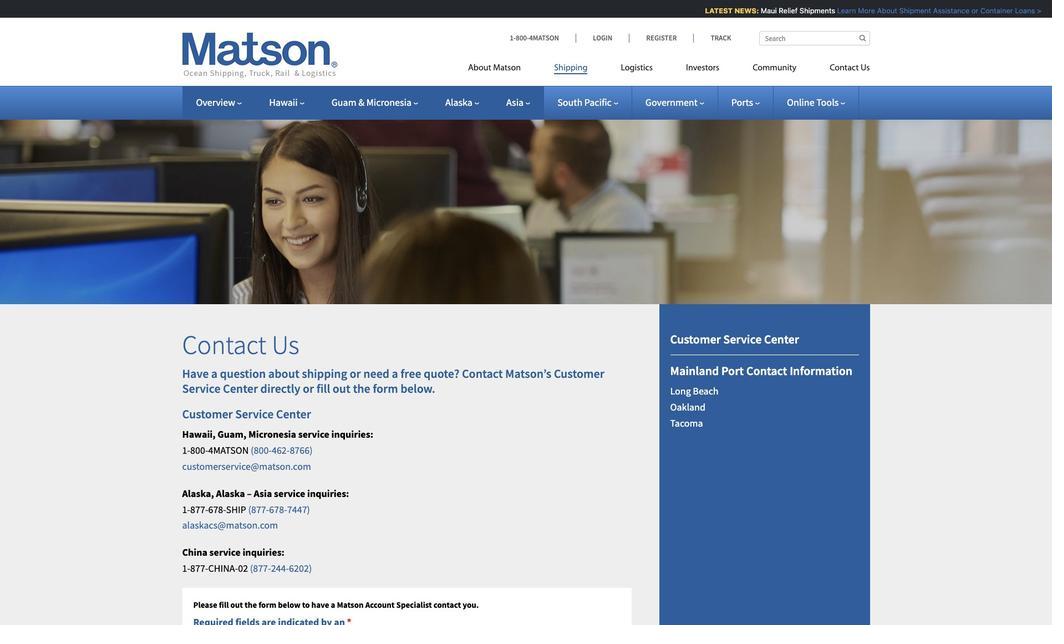 Task type: describe. For each thing, give the bounding box(es) containing it.
customer inside have a question about shipping or need a free quote? contact matson's customer service center directly or fill out the form below.
[[554, 366, 605, 382]]

logistics link
[[605, 58, 670, 81]]

6202)
[[289, 563, 312, 575]]

02
[[238, 563, 248, 575]]

contact us inside "top menu" navigation
[[830, 64, 870, 73]]

1 678- from the left
[[208, 504, 226, 516]]

contact right port
[[747, 363, 788, 379]]

south pacific
[[558, 96, 612, 109]]

matson inside "top menu" navigation
[[493, 64, 521, 73]]

1- inside the china service inquiries: 1-877-china-02 (877-244-6202)
[[182, 563, 190, 575]]

login link
[[576, 33, 629, 43]]

alaska link
[[446, 96, 479, 109]]

about matson
[[468, 64, 521, 73]]

1 horizontal spatial 800-
[[516, 33, 529, 43]]

4matson inside hawaii, guam, micronesia service inquiries: 1-800-4matson (800-462-8766) customerservice@matson.com
[[208, 445, 249, 457]]

guam & micronesia link
[[332, 96, 418, 109]]

latest
[[704, 6, 732, 15]]

alaskacs@matson.com link
[[182, 520, 278, 532]]

china-
[[208, 563, 238, 575]]

us inside "top menu" navigation
[[861, 64, 870, 73]]

need
[[364, 366, 390, 382]]

0 vertical spatial about
[[876, 6, 897, 15]]

track link
[[694, 33, 732, 43]]

1 horizontal spatial 4matson
[[529, 33, 559, 43]]

contact
[[434, 600, 461, 611]]

to
[[302, 600, 310, 611]]

matson's
[[506, 366, 552, 382]]

container
[[980, 6, 1012, 15]]

>
[[1036, 6, 1041, 15]]

relief
[[778, 6, 797, 15]]

alaska,
[[182, 488, 214, 500]]

center for hawaii, guam, micronesia service inquiries:
[[276, 407, 311, 422]]

Search search field
[[759, 31, 870, 46]]

more
[[857, 6, 874, 15]]

oakland link
[[671, 401, 706, 414]]

investors link
[[670, 58, 736, 81]]

have
[[182, 366, 209, 382]]

long beach link
[[671, 385, 719, 398]]

guam,
[[218, 429, 247, 441]]

hawaii,
[[182, 429, 216, 441]]

ports
[[732, 96, 754, 109]]

462-
[[272, 445, 290, 457]]

inquiries: inside alaska, alaska – asia service inquiries: 1-877-678-ship (877-678-7447) alaskacs@matson.com
[[307, 488, 349, 500]]

china service inquiries: 1-877-china-02 (877-244-6202)
[[182, 547, 312, 575]]

0 horizontal spatial the
[[245, 600, 257, 611]]

ports link
[[732, 96, 760, 109]]

community link
[[736, 58, 814, 81]]

tacoma
[[671, 417, 703, 430]]

1- inside alaska, alaska – asia service inquiries: 1-877-678-ship (877-678-7447) alaskacs@matson.com
[[182, 504, 190, 516]]

overview
[[196, 96, 235, 109]]

shipping
[[302, 366, 347, 382]]

register link
[[629, 33, 694, 43]]

alaska, alaska – asia service inquiries: 1-877-678-ship (877-678-7447) alaskacs@matson.com
[[182, 488, 349, 532]]

question
[[220, 366, 266, 382]]

below
[[278, 600, 301, 611]]

(877- inside the china service inquiries: 1-877-china-02 (877-244-6202)
[[250, 563, 271, 575]]

out inside have a question about shipping or need a free quote? contact matson's customer service center directly or fill out the form below.
[[333, 381, 351, 397]]

port
[[722, 363, 744, 379]]

1-800-4matson link
[[510, 33, 576, 43]]

inquiries: inside the china service inquiries: 1-877-china-02 (877-244-6202)
[[243, 547, 285, 559]]

learn more about shipment assistance or container loans > link
[[836, 6, 1041, 15]]

you.
[[463, 600, 479, 611]]

(877-244-6202) link
[[250, 563, 312, 575]]

online tools link
[[787, 96, 846, 109]]

online
[[787, 96, 815, 109]]

oakland
[[671, 401, 706, 414]]

track
[[711, 33, 732, 43]]

assistance
[[933, 6, 969, 15]]

online tools
[[787, 96, 839, 109]]

information
[[790, 363, 853, 379]]

guam & micronesia
[[332, 96, 412, 109]]

customerservice@matson.com link
[[182, 461, 311, 473]]

center inside have a question about shipping or need a free quote? contact matson's customer service center directly or fill out the form below.
[[223, 381, 258, 397]]

maui
[[760, 6, 776, 15]]

service inside hawaii, guam, micronesia service inquiries: 1-800-4matson (800-462-8766) customerservice@matson.com
[[298, 429, 330, 441]]

form inside have a question about shipping or need a free quote? contact matson's customer service center directly or fill out the form below.
[[373, 381, 398, 397]]

news:
[[734, 6, 758, 15]]

government link
[[646, 96, 705, 109]]

micronesia for &
[[367, 96, 412, 109]]

micronesia for guam,
[[249, 429, 296, 441]]

investors
[[686, 64, 720, 73]]

1 vertical spatial fill
[[219, 600, 229, 611]]

alaskacs@matson.com
[[182, 520, 278, 532]]

shipping link
[[538, 58, 605, 81]]

0 horizontal spatial form
[[259, 600, 276, 611]]

long beach oakland tacoma
[[671, 385, 719, 430]]

0 horizontal spatial us
[[272, 328, 300, 362]]

877- inside alaska, alaska – asia service inquiries: 1-877-678-ship (877-678-7447) alaskacs@matson.com
[[190, 504, 208, 516]]

1-800-4matson
[[510, 33, 559, 43]]

mainland port contact information
[[671, 363, 853, 379]]

1- inside hawaii, guam, micronesia service inquiries: 1-800-4matson (800-462-8766) customerservice@matson.com
[[182, 445, 190, 457]]

(877-678-7447) link
[[248, 504, 310, 516]]

directly
[[261, 381, 301, 397]]

2 horizontal spatial a
[[392, 366, 398, 382]]



Task type: locate. For each thing, give the bounding box(es) containing it.
customer service center for mainland port contact information
[[671, 332, 800, 347]]

1 vertical spatial matson
[[337, 600, 364, 611]]

1 horizontal spatial or
[[350, 366, 361, 382]]

the down 02
[[245, 600, 257, 611]]

1 vertical spatial service
[[182, 381, 221, 397]]

us
[[861, 64, 870, 73], [272, 328, 300, 362]]

customer
[[671, 332, 721, 347], [554, 366, 605, 382], [182, 407, 233, 422]]

asia link
[[507, 96, 531, 109]]

micronesia up 462-
[[249, 429, 296, 441]]

south pacific link
[[558, 96, 619, 109]]

1 vertical spatial inquiries:
[[307, 488, 349, 500]]

800- inside hawaii, guam, micronesia service inquiries: 1-800-4matson (800-462-8766) customerservice@matson.com
[[190, 445, 208, 457]]

customerservice@matson.com
[[182, 461, 311, 473]]

out
[[333, 381, 351, 397], [231, 600, 243, 611]]

1-
[[510, 33, 516, 43], [182, 445, 190, 457], [182, 504, 190, 516], [182, 563, 190, 575]]

0 horizontal spatial a
[[211, 366, 218, 382]]

shipping
[[554, 64, 588, 73]]

service up 8766)
[[298, 429, 330, 441]]

1 horizontal spatial contact us
[[830, 64, 870, 73]]

contact us down the search image at the right top
[[830, 64, 870, 73]]

search image
[[860, 34, 866, 42]]

login
[[593, 33, 613, 43]]

1 vertical spatial asia
[[254, 488, 272, 500]]

learn
[[836, 6, 855, 15]]

244-
[[271, 563, 289, 575]]

about up alaska link
[[468, 64, 492, 73]]

(877- down –
[[248, 504, 269, 516]]

china
[[182, 547, 208, 559]]

0 vertical spatial alaska
[[446, 96, 473, 109]]

asia right –
[[254, 488, 272, 500]]

or right directly
[[303, 381, 314, 397]]

long
[[671, 385, 691, 398]]

alaska
[[446, 96, 473, 109], [216, 488, 245, 500]]

center for mainland port contact information
[[765, 332, 800, 347]]

center left directly
[[223, 381, 258, 397]]

1 vertical spatial out
[[231, 600, 243, 611]]

south
[[558, 96, 583, 109]]

0 horizontal spatial service
[[182, 381, 221, 397]]

fill right the please
[[219, 600, 229, 611]]

service up '7447)'
[[274, 488, 305, 500]]

1 877- from the top
[[190, 504, 208, 516]]

None search field
[[759, 31, 870, 46]]

service inside alaska, alaska – asia service inquiries: 1-877-678-ship (877-678-7447) alaskacs@matson.com
[[274, 488, 305, 500]]

1- down "alaska,"
[[182, 504, 190, 516]]

the
[[353, 381, 371, 397], [245, 600, 257, 611]]

0 vertical spatial 4matson
[[529, 33, 559, 43]]

0 vertical spatial service
[[298, 429, 330, 441]]

2 877- from the top
[[190, 563, 208, 575]]

service up china-
[[210, 547, 241, 559]]

678- right "ship"
[[269, 504, 287, 516]]

service
[[724, 332, 762, 347], [182, 381, 221, 397], [235, 407, 274, 422]]

service for hawaii, guam, micronesia service inquiries:
[[235, 407, 274, 422]]

1 vertical spatial customer service center
[[182, 407, 311, 422]]

1 vertical spatial customer
[[554, 366, 605, 382]]

1 horizontal spatial the
[[353, 381, 371, 397]]

section
[[646, 304, 884, 626]]

678- up alaskacs@matson.com
[[208, 504, 226, 516]]

1 vertical spatial 877-
[[190, 563, 208, 575]]

or left need
[[350, 366, 361, 382]]

form
[[373, 381, 398, 397], [259, 600, 276, 611]]

government
[[646, 96, 698, 109]]

1- up 'about matson' link
[[510, 33, 516, 43]]

alaska up "ship"
[[216, 488, 245, 500]]

shipments
[[799, 6, 834, 15]]

asia
[[507, 96, 524, 109], [254, 488, 272, 500]]

shipment
[[899, 6, 931, 15]]

or left the "container"
[[971, 6, 978, 15]]

tools
[[817, 96, 839, 109]]

latest news: maui relief shipments learn more about shipment assistance or container loans >
[[704, 6, 1041, 15]]

hawaii, guam, micronesia service inquiries: 1-800-4matson (800-462-8766) customerservice@matson.com
[[182, 429, 373, 473]]

1 vertical spatial alaska
[[216, 488, 245, 500]]

0 vertical spatial us
[[861, 64, 870, 73]]

4matson up shipping
[[529, 33, 559, 43]]

0 vertical spatial the
[[353, 381, 371, 397]]

0 vertical spatial form
[[373, 381, 398, 397]]

section containing customer service center
[[646, 304, 884, 626]]

1 vertical spatial us
[[272, 328, 300, 362]]

service inside have a question about shipping or need a free quote? contact matson's customer service center directly or fill out the form below.
[[182, 381, 221, 397]]

1 vertical spatial micronesia
[[249, 429, 296, 441]]

1 horizontal spatial alaska
[[446, 96, 473, 109]]

0 vertical spatial fill
[[317, 381, 330, 397]]

the right shipping
[[353, 381, 371, 397]]

(800-462-8766) link
[[251, 445, 313, 457]]

service for mainland port contact information
[[724, 332, 762, 347]]

community
[[753, 64, 797, 73]]

–
[[247, 488, 252, 500]]

inquiries:
[[332, 429, 373, 441], [307, 488, 349, 500], [243, 547, 285, 559]]

micronesia right &
[[367, 96, 412, 109]]

customer up mainland
[[671, 332, 721, 347]]

1 horizontal spatial a
[[331, 600, 335, 611]]

1 vertical spatial about
[[468, 64, 492, 73]]

ship
[[226, 504, 246, 516]]

1 horizontal spatial center
[[276, 407, 311, 422]]

2 678- from the left
[[269, 504, 287, 516]]

contact us up the question
[[182, 328, 300, 362]]

0 horizontal spatial customer
[[182, 407, 233, 422]]

877- inside the china service inquiries: 1-877-china-02 (877-244-6202)
[[190, 563, 208, 575]]

1 vertical spatial 800-
[[190, 445, 208, 457]]

below.
[[401, 381, 435, 397]]

beach
[[693, 385, 719, 398]]

1 horizontal spatial service
[[235, 407, 274, 422]]

0 horizontal spatial fill
[[219, 600, 229, 611]]

fill right about
[[317, 381, 330, 397]]

register
[[647, 33, 677, 43]]

1 horizontal spatial micronesia
[[367, 96, 412, 109]]

(800-
[[251, 445, 272, 457]]

2 vertical spatial service
[[210, 547, 241, 559]]

0 horizontal spatial 678-
[[208, 504, 226, 516]]

0 vertical spatial service
[[724, 332, 762, 347]]

0 vertical spatial (877-
[[248, 504, 269, 516]]

center down directly
[[276, 407, 311, 422]]

hawaii
[[269, 96, 298, 109]]

(877- right 02
[[250, 563, 271, 575]]

1 horizontal spatial about
[[876, 6, 897, 15]]

1 horizontal spatial customer
[[554, 366, 605, 382]]

1 vertical spatial service
[[274, 488, 305, 500]]

form left free
[[373, 381, 398, 397]]

0 horizontal spatial asia
[[254, 488, 272, 500]]

customer service center for hawaii, guam, micronesia service inquiries:
[[182, 407, 311, 422]]

0 vertical spatial inquiries:
[[332, 429, 373, 441]]

0 horizontal spatial or
[[303, 381, 314, 397]]

asia inside alaska, alaska – asia service inquiries: 1-877-678-ship (877-678-7447) alaskacs@matson.com
[[254, 488, 272, 500]]

0 horizontal spatial center
[[223, 381, 258, 397]]

1 horizontal spatial us
[[861, 64, 870, 73]]

1 horizontal spatial customer service center
[[671, 332, 800, 347]]

fill
[[317, 381, 330, 397], [219, 600, 229, 611]]

4matson
[[529, 33, 559, 43], [208, 445, 249, 457]]

0 horizontal spatial contact us
[[182, 328, 300, 362]]

800- down hawaii,
[[190, 445, 208, 457]]

form left below at bottom left
[[259, 600, 276, 611]]

contact
[[830, 64, 859, 73], [182, 328, 267, 362], [747, 363, 788, 379], [462, 366, 503, 382]]

contact inside "top menu" navigation
[[830, 64, 859, 73]]

logistics
[[621, 64, 653, 73]]

or
[[971, 6, 978, 15], [350, 366, 361, 382], [303, 381, 314, 397]]

top menu navigation
[[468, 58, 870, 81]]

0 horizontal spatial 4matson
[[208, 445, 249, 457]]

please fill out the form below to have a matson account specialist contact you.
[[193, 600, 479, 611]]

1 horizontal spatial matson
[[493, 64, 521, 73]]

1 vertical spatial form
[[259, 600, 276, 611]]

account
[[365, 600, 395, 611]]

banner image
[[0, 102, 1053, 304]]

(877-
[[248, 504, 269, 516], [250, 563, 271, 575]]

customer service center
[[671, 332, 800, 347], [182, 407, 311, 422]]

0 vertical spatial asia
[[507, 96, 524, 109]]

about inside "top menu" navigation
[[468, 64, 492, 73]]

877- down "alaska,"
[[190, 504, 208, 516]]

800-
[[516, 33, 529, 43], [190, 445, 208, 457]]

customer service center up port
[[671, 332, 800, 347]]

1 horizontal spatial 678-
[[269, 504, 287, 516]]

center up mainland port contact information
[[765, 332, 800, 347]]

hawaii link
[[269, 96, 304, 109]]

2 vertical spatial center
[[276, 407, 311, 422]]

2 horizontal spatial center
[[765, 332, 800, 347]]

center
[[765, 332, 800, 347], [223, 381, 258, 397], [276, 407, 311, 422]]

customer service center inside section
[[671, 332, 800, 347]]

contact inside have a question about shipping or need a free quote? contact matson's customer service center directly or fill out the form below.
[[462, 366, 503, 382]]

2 vertical spatial customer
[[182, 407, 233, 422]]

matson left account
[[337, 600, 364, 611]]

blue matson logo with ocean, shipping, truck, rail and logistics written beneath it. image
[[182, 33, 338, 78]]

a
[[211, 366, 218, 382], [392, 366, 398, 382], [331, 600, 335, 611]]

about matson link
[[468, 58, 538, 81]]

matson up asia link
[[493, 64, 521, 73]]

0 horizontal spatial about
[[468, 64, 492, 73]]

0 vertical spatial out
[[333, 381, 351, 397]]

asia down 'about matson' link
[[507, 96, 524, 109]]

alaska inside alaska, alaska – asia service inquiries: 1-877-678-ship (877-678-7447) alaskacs@matson.com
[[216, 488, 245, 500]]

overview link
[[196, 96, 242, 109]]

0 horizontal spatial out
[[231, 600, 243, 611]]

specialist
[[397, 600, 432, 611]]

tacoma link
[[671, 417, 703, 430]]

service inside the china service inquiries: 1-877-china-02 (877-244-6202)
[[210, 547, 241, 559]]

please
[[193, 600, 217, 611]]

alaska down about matson
[[446, 96, 473, 109]]

0 vertical spatial center
[[765, 332, 800, 347]]

0 horizontal spatial customer service center
[[182, 407, 311, 422]]

0 horizontal spatial matson
[[337, 600, 364, 611]]

877- down china
[[190, 563, 208, 575]]

2 vertical spatial service
[[235, 407, 274, 422]]

&
[[359, 96, 365, 109]]

0 vertical spatial customer service center
[[671, 332, 800, 347]]

1- down china
[[182, 563, 190, 575]]

us down the search image at the right top
[[861, 64, 870, 73]]

1 vertical spatial (877-
[[250, 563, 271, 575]]

0 horizontal spatial 800-
[[190, 445, 208, 457]]

0 horizontal spatial alaska
[[216, 488, 245, 500]]

service up guam,
[[235, 407, 274, 422]]

the inside have a question about shipping or need a free quote? contact matson's customer service center directly or fill out the form below.
[[353, 381, 371, 397]]

micronesia inside hawaii, guam, micronesia service inquiries: 1-800-4matson (800-462-8766) customerservice@matson.com
[[249, 429, 296, 441]]

1- down hawaii,
[[182, 445, 190, 457]]

service inside section
[[724, 332, 762, 347]]

0 vertical spatial contact us
[[830, 64, 870, 73]]

mainland
[[671, 363, 719, 379]]

service up hawaii,
[[182, 381, 221, 397]]

contact up the tools
[[830, 64, 859, 73]]

1 horizontal spatial out
[[333, 381, 351, 397]]

2 vertical spatial inquiries:
[[243, 547, 285, 559]]

contact right quote?
[[462, 366, 503, 382]]

800- up 'about matson' link
[[516, 33, 529, 43]]

1 horizontal spatial fill
[[317, 381, 330, 397]]

(877- inside alaska, alaska – asia service inquiries: 1-877-678-ship (877-678-7447) alaskacs@matson.com
[[248, 504, 269, 516]]

customer service center up guam,
[[182, 407, 311, 422]]

1 horizontal spatial asia
[[507, 96, 524, 109]]

1 vertical spatial contact us
[[182, 328, 300, 362]]

customer for hawaii, guam, micronesia service inquiries:
[[182, 407, 233, 422]]

us up about
[[272, 328, 300, 362]]

inquiries: inside hawaii, guam, micronesia service inquiries: 1-800-4matson (800-462-8766) customerservice@matson.com
[[332, 429, 373, 441]]

0 vertical spatial 877-
[[190, 504, 208, 516]]

about right more
[[876, 6, 897, 15]]

0 vertical spatial customer
[[671, 332, 721, 347]]

out right the please
[[231, 600, 243, 611]]

contact us link
[[814, 58, 870, 81]]

1 vertical spatial the
[[245, 600, 257, 611]]

service up port
[[724, 332, 762, 347]]

about
[[268, 366, 300, 382]]

0 vertical spatial matson
[[493, 64, 521, 73]]

1 vertical spatial 4matson
[[208, 445, 249, 457]]

0 vertical spatial micronesia
[[367, 96, 412, 109]]

2 horizontal spatial or
[[971, 6, 978, 15]]

2 horizontal spatial service
[[724, 332, 762, 347]]

2 horizontal spatial customer
[[671, 332, 721, 347]]

pacific
[[585, 96, 612, 109]]

have a question about shipping or need a free quote? contact matson's customer service center directly or fill out the form below.
[[182, 366, 605, 397]]

0 vertical spatial 800-
[[516, 33, 529, 43]]

customer for mainland port contact information
[[671, 332, 721, 347]]

0 horizontal spatial micronesia
[[249, 429, 296, 441]]

7447)
[[287, 504, 310, 516]]

1 horizontal spatial form
[[373, 381, 398, 397]]

8766)
[[290, 445, 313, 457]]

have
[[312, 600, 329, 611]]

contact up the question
[[182, 328, 267, 362]]

service
[[298, 429, 330, 441], [274, 488, 305, 500], [210, 547, 241, 559]]

customer up hawaii,
[[182, 407, 233, 422]]

4matson down guam,
[[208, 445, 249, 457]]

out left need
[[333, 381, 351, 397]]

1 vertical spatial center
[[223, 381, 258, 397]]

customer right matson's
[[554, 366, 605, 382]]

fill inside have a question about shipping or need a free quote? contact matson's customer service center directly or fill out the form below.
[[317, 381, 330, 397]]



Task type: vqa. For each thing, say whether or not it's contained in the screenshot.
History link in the bottom of the page
no



